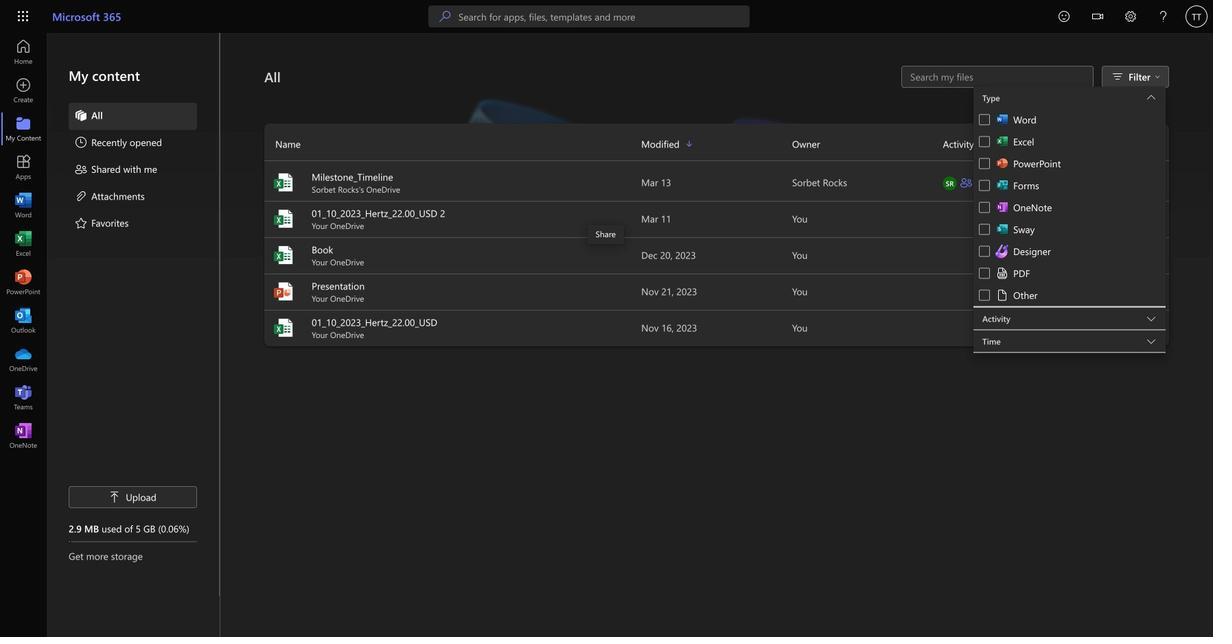 Task type: vqa. For each thing, say whether or not it's contained in the screenshot.
banner
yes



Task type: describe. For each thing, give the bounding box(es) containing it.
outlook image
[[16, 314, 30, 328]]

name 01_10_2023_hertz_22.00_usd cell
[[264, 316, 641, 341]]

forms checkbox item
[[974, 175, 1166, 197]]

apps image
[[16, 161, 30, 174]]

onenote checkbox item
[[974, 197, 1166, 219]]

excel image for name book cell
[[273, 244, 295, 266]]

Search box. Suggestions appear as you type. search field
[[459, 5, 750, 27]]

0 horizontal spatial powerpoint image
[[16, 276, 30, 290]]

excel image for name milestone_timeline cell
[[273, 172, 295, 194]]

onenote image
[[16, 430, 30, 444]]

name milestone_timeline cell
[[264, 170, 641, 195]]

name 01_10_2023_hertz_22.00_usd 2 cell
[[264, 207, 641, 231]]

1 horizontal spatial menu
[[974, 109, 1166, 307]]

home image
[[16, 45, 30, 59]]

sway checkbox item
[[974, 219, 1166, 241]]

displaying 5 out of 7 files. status
[[902, 66, 1094, 88]]

menu inside my content left pane navigation navigation
[[69, 103, 197, 238]]

excel checkbox item
[[974, 131, 1166, 153]]

my content left pane navigation navigation
[[47, 33, 220, 597]]

word checkbox item
[[974, 109, 1166, 131]]



Task type: locate. For each thing, give the bounding box(es) containing it.
excel image inside name 01_10_2023_hertz_22.00_usd cell
[[273, 317, 295, 339]]

0 horizontal spatial menu
[[69, 103, 197, 238]]

excel image
[[273, 172, 295, 194], [273, 208, 295, 230], [16, 238, 30, 251], [273, 244, 295, 266], [273, 317, 295, 339]]

menu
[[69, 103, 197, 238], [974, 109, 1166, 307]]

pdf checkbox item
[[974, 262, 1166, 285]]

1 horizontal spatial powerpoint image
[[273, 281, 295, 303]]

None search field
[[428, 5, 750, 27]]

powerpoint image
[[16, 276, 30, 290], [273, 281, 295, 303]]

create image
[[16, 84, 30, 98]]

word image
[[16, 199, 30, 213]]

excel image inside name 01_10_2023_hertz_22.00_usd 2 cell
[[273, 208, 295, 230]]

powerpoint checkbox item
[[974, 153, 1166, 175]]

navigation
[[0, 33, 47, 456]]

tooltip
[[587, 225, 624, 244]]

tt image
[[1186, 5, 1208, 27]]

teams image
[[16, 391, 30, 405]]

Search my files text field
[[909, 70, 1086, 84]]

banner
[[0, 0, 1213, 35]]

excel image inside name milestone_timeline cell
[[273, 172, 295, 194]]

excel image inside name book cell
[[273, 244, 295, 266]]

excel image for name 01_10_2023_hertz_22.00_usd cell
[[273, 317, 295, 339]]

designer checkbox item
[[974, 241, 1166, 263]]

name presentation cell
[[264, 279, 641, 304]]

onedrive image
[[16, 353, 30, 367]]

excel image for name 01_10_2023_hertz_22.00_usd 2 cell
[[273, 208, 295, 230]]

application
[[0, 33, 1213, 638]]

row
[[264, 133, 1169, 161]]

other checkbox item
[[974, 284, 1166, 307]]

activity, column 4 of 4 column header
[[943, 133, 1169, 155]]

my content image
[[16, 122, 30, 136]]

powerpoint image inside name presentation cell
[[273, 281, 295, 303]]

name book cell
[[264, 243, 641, 268]]



